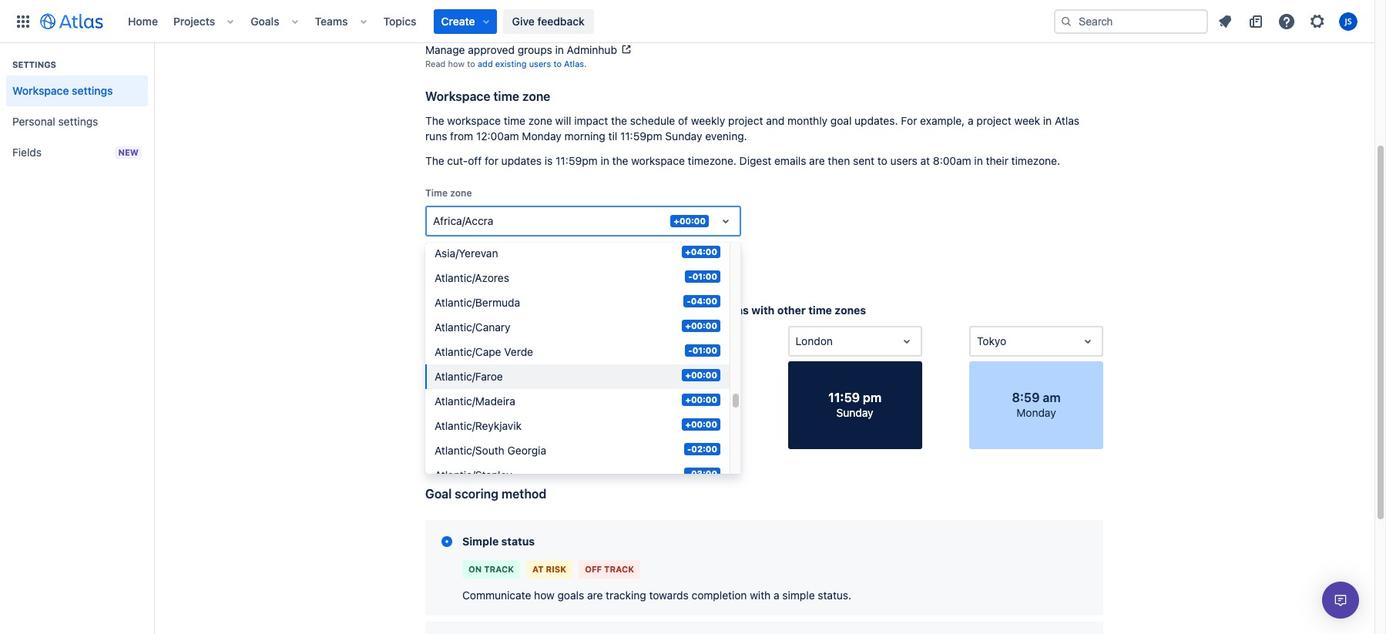 Task type: locate. For each thing, give the bounding box(es) containing it.
0 horizontal spatial track
[[484, 564, 514, 574]]

0 vertical spatial workspace
[[447, 114, 501, 127]]

0 vertical spatial of
[[678, 114, 688, 127]]

2 vertical spatial how
[[534, 589, 555, 602]]

will
[[555, 114, 571, 127], [463, 243, 476, 253]]

project left 'week'
[[977, 114, 1012, 127]]

pm for 4:59 pm
[[498, 391, 517, 405]]

updates.
[[855, 114, 898, 127]]

of inside the workspace time zone will impact the schedule of weekly project and monthly goal updates. for example, a project week in atlas runs from 12:00am monday morning til 11:59pm sunday evening.
[[678, 114, 688, 127]]

2 pm from the left
[[679, 391, 698, 405]]

with
[[458, 25, 475, 35], [578, 25, 595, 35], [752, 304, 775, 317], [750, 589, 771, 602]]

teams link
[[310, 9, 353, 34]]

0 horizontal spatial off
[[468, 154, 482, 167]]

sunday inside the workspace time zone will impact the schedule of weekly project and monthly goal updates. for example, a project week in atlas runs from 12:00am monday morning til 11:59pm sunday evening.
[[665, 129, 702, 143]]

None text field
[[796, 334, 799, 349], [977, 334, 980, 349], [796, 334, 799, 349], [977, 334, 980, 349]]

-01:00
[[688, 271, 717, 281], [688, 345, 717, 355]]

2 horizontal spatial 11:59pm
[[620, 129, 662, 143]]

-01:00 up the -04:00
[[688, 271, 717, 281]]

2 horizontal spatial pm
[[863, 391, 882, 405]]

0 vertical spatial -01:00
[[688, 271, 717, 281]]

time
[[494, 89, 519, 103], [504, 114, 525, 127], [809, 304, 832, 317]]

1 vertical spatial approved
[[468, 43, 515, 56]]

1 vertical spatial are
[[587, 589, 603, 602]]

2 manage from the top
[[425, 43, 465, 56]]

1 vertical spatial -01:00
[[688, 345, 717, 355]]

a inside the workspace time zone will impact the schedule of weekly project and monthly goal updates. for example, a project week in atlas runs from 12:00am monday morning til 11:59pm sunday evening.
[[968, 114, 974, 127]]

aligns
[[717, 304, 749, 317]]

0 vertical spatial 01:00
[[693, 271, 717, 281]]

None text field
[[433, 213, 436, 229]]

sunday down 7:59
[[655, 406, 692, 419]]

read how to add existing users to atlas.
[[425, 59, 587, 69]]

1 track from the left
[[484, 564, 514, 574]]

pm right 7:59
[[679, 391, 698, 405]]

of left this
[[573, 243, 581, 253]]

in up addresses
[[563, 9, 571, 22]]

off down from
[[468, 154, 482, 167]]

zone inside the workspace time zone will impact the schedule of weekly project and monthly goal updates. for example, a project week in atlas runs from 12:00am monday morning til 11:59pm sunday evening.
[[528, 114, 552, 127]]

pm inside 11:59 pm sunday
[[863, 391, 882, 405]]

1 -01:00 from the top
[[688, 271, 717, 281]]

approved inside manage approved domains in adminhub anyone with verified email addresses with these domains can
[[468, 9, 515, 22]]

settings for personal settings
[[58, 115, 98, 128]]

1 vertical spatial off
[[619, 304, 634, 317]]

2 approved from the top
[[468, 43, 515, 56]]

scoring
[[455, 487, 498, 501]]

in left atlas
[[1043, 114, 1052, 127]]

1 vertical spatial africa/accra
[[649, 304, 714, 317]]

0 horizontal spatial monday
[[522, 129, 562, 143]]

0 horizontal spatial workspace
[[12, 84, 69, 97]]

1 horizontal spatial timezone.
[[1012, 154, 1060, 167]]

africa/accra
[[433, 214, 494, 227], [649, 304, 714, 317]]

monday down 8:59
[[1017, 406, 1056, 419]]

timezone. down evening.
[[688, 154, 737, 167]]

adminhub up atlas.
[[567, 43, 617, 56]]

manage for manage approved groups in adminhub
[[425, 43, 465, 56]]

0 vertical spatial settings
[[72, 84, 113, 97]]

impact
[[574, 114, 608, 127]]

0 horizontal spatial domains
[[518, 9, 560, 22]]

settings up personal settings link
[[72, 84, 113, 97]]

atlantic/azores
[[435, 271, 509, 284]]

11:59pm
[[620, 129, 662, 143], [556, 154, 598, 167], [508, 304, 554, 317]]

the inside the workspace time zone will impact the schedule of weekly project and monthly goal updates. for example, a project week in atlas runs from 12:00am monday morning til 11:59pm sunday evening.
[[425, 114, 444, 127]]

0 horizontal spatial a
[[774, 589, 780, 602]]

add existing users to atlas. link
[[478, 59, 587, 69]]

project up evening.
[[728, 114, 763, 127]]

0 vertical spatial approved
[[468, 9, 515, 22]]

pm right 11:59
[[863, 391, 882, 405]]

morning
[[565, 129, 606, 143]]

1 horizontal spatial africa/accra
[[649, 304, 714, 317]]

africa/accra down time zone
[[433, 214, 494, 227]]

adminhub
[[574, 9, 625, 22], [567, 43, 617, 56]]

- down +04:00
[[688, 271, 693, 281]]

1 horizontal spatial will
[[555, 114, 571, 127]]

time up 12:00am
[[504, 114, 525, 127]]

monday up is
[[522, 129, 562, 143]]

give feedback
[[512, 14, 585, 27]]

1 vertical spatial 01:00
[[693, 345, 717, 355]]

save button
[[425, 261, 468, 286]]

approved up add
[[468, 43, 515, 56]]

of
[[678, 114, 688, 127], [573, 243, 581, 253]]

will left be
[[463, 243, 476, 253]]

personal settings
[[12, 115, 98, 128]]

0 vertical spatial will
[[555, 114, 571, 127]]

0 vertical spatial adminhub
[[574, 9, 625, 22]]

at
[[921, 154, 930, 167]]

workspace down settings
[[12, 84, 69, 97]]

approved up verified
[[468, 9, 515, 22]]

1 horizontal spatial a
[[968, 114, 974, 127]]

0 horizontal spatial of
[[573, 243, 581, 253]]

settings for workspace settings
[[72, 84, 113, 97]]

the for the cut-off for updates is 11:59pm in the workspace timezone. digest emails are then sent to users at 8:00am in their timezone.
[[425, 154, 444, 167]]

workspace right this
[[601, 243, 644, 253]]

2 01:00 from the top
[[693, 345, 717, 355]]

am
[[1043, 391, 1061, 405]]

are right goals on the bottom left of the page
[[587, 589, 603, 602]]

2 track from the left
[[604, 564, 634, 574]]

personal
[[12, 115, 55, 128]]

0 vertical spatial a
[[968, 114, 974, 127]]

workspace settings
[[12, 84, 113, 97]]

atlantic/faroe
[[435, 370, 503, 383]]

0 vertical spatial are
[[809, 154, 825, 167]]

2 -01:00 from the top
[[688, 345, 717, 355]]

of left weekly
[[678, 114, 688, 127]]

are left then
[[809, 154, 825, 167]]

the up til
[[611, 114, 627, 127]]

users
[[529, 59, 551, 69], [890, 154, 918, 167], [549, 243, 571, 253]]

settings down workspace settings link
[[58, 115, 98, 128]]

+00:00 for atlantic/faroe
[[685, 370, 717, 380]]

workspace for workspace settings
[[12, 84, 69, 97]]

domains
[[518, 9, 560, 22], [622, 25, 656, 35]]

0 vertical spatial the
[[611, 114, 627, 127]]

0 vertical spatial monday
[[522, 129, 562, 143]]

atlantic/reykjavik
[[435, 419, 522, 432]]

settings
[[12, 59, 56, 69]]

sunday down 11:59
[[837, 406, 874, 419]]

-01:00 down the -04:00
[[688, 345, 717, 355]]

in down addresses
[[555, 43, 564, 56]]

zone right time
[[450, 187, 472, 199]]

users right all
[[549, 243, 571, 253]]

0 vertical spatial africa/accra
[[433, 214, 494, 227]]

1 horizontal spatial of
[[678, 114, 688, 127]]

0 horizontal spatial will
[[463, 243, 476, 253]]

time right other
[[809, 304, 832, 317]]

pm inside 7:59 pm sunday
[[679, 391, 698, 405]]

1 horizontal spatial track
[[604, 564, 634, 574]]

the up runs
[[425, 114, 444, 127]]

how up atlantic/canary
[[463, 304, 485, 317]]

open image for 8:59 am
[[1079, 332, 1097, 351]]

+00:00 right 7:59
[[685, 395, 717, 405]]

runs
[[425, 129, 447, 143]]

to left atlas.
[[554, 59, 562, 69]]

2 vertical spatial 11:59pm
[[508, 304, 554, 317]]

approved for groups
[[468, 43, 515, 56]]

manage inside manage approved domains in adminhub anyone with verified email addresses with these domains can
[[425, 9, 465, 22]]

manage approved domains in adminhub anyone with verified email addresses with these domains can
[[425, 9, 675, 35]]

goals link
[[246, 9, 284, 34]]

7:59
[[650, 391, 676, 405]]

read
[[425, 59, 446, 69]]

how right read
[[448, 59, 465, 69]]

sunday inside 4:59 pm sunday
[[474, 406, 511, 419]]

1 horizontal spatial domains
[[622, 25, 656, 35]]

cancel
[[484, 267, 519, 280]]

1 vertical spatial monday
[[1017, 406, 1056, 419]]

atlantic/cape verde
[[435, 345, 533, 358]]

pm right 4:59
[[498, 391, 517, 405]]

1 vertical spatial a
[[774, 589, 780, 602]]

- up "-03:00"
[[687, 444, 691, 454]]

sunday down weekly
[[665, 129, 702, 143]]

8:59 am monday
[[1012, 391, 1061, 419]]

monthly
[[788, 114, 828, 127]]

0 horizontal spatial to
[[467, 59, 475, 69]]

1 horizontal spatial off
[[619, 304, 634, 317]]

zone up is
[[528, 114, 552, 127]]

pm for 11:59 pm
[[863, 391, 882, 405]]

projects link
[[169, 9, 220, 34]]

pm
[[498, 391, 517, 405], [679, 391, 698, 405], [863, 391, 882, 405]]

workspace for the cut-off for updates is 11:59pm in the workspace timezone. digest emails are then sent to users at 8:00am in their timezone.
[[631, 154, 685, 167]]

+00:00 for atlantic/canary
[[685, 321, 717, 331]]

0 horizontal spatial 11:59pm
[[508, 304, 554, 317]]

sunday down 4:59
[[474, 406, 511, 419]]

sunday
[[665, 129, 702, 143], [556, 304, 596, 317], [474, 406, 511, 419], [655, 406, 692, 419], [837, 406, 874, 419]]

1 vertical spatial adminhub
[[567, 43, 617, 56]]

track for on track
[[484, 564, 514, 574]]

manage up anyone
[[425, 9, 465, 22]]

emails
[[774, 154, 806, 167]]

0 vertical spatial users
[[529, 59, 551, 69]]

11:59pm down morning
[[556, 154, 598, 167]]

01:00 down aligns
[[693, 345, 717, 355]]

1 vertical spatial the
[[425, 154, 444, 167]]

1 vertical spatial for
[[524, 243, 535, 253]]

users left the at at top
[[890, 154, 918, 167]]

1 horizontal spatial for
[[524, 243, 535, 253]]

01:00
[[693, 271, 717, 281], [693, 345, 717, 355]]

01:00 up 04:00
[[693, 271, 717, 281]]

the cut-off for updates is 11:59pm in the workspace timezone. digest emails are then sent to users at 8:00am in their timezone.
[[425, 154, 1060, 167]]

1 vertical spatial manage
[[425, 43, 465, 56]]

+00:00 up 7:59 pm sunday at the bottom of page
[[685, 370, 717, 380]]

1 pm from the left
[[498, 391, 517, 405]]

track right on
[[484, 564, 514, 574]]

africa/accra left aligns
[[649, 304, 714, 317]]

1 horizontal spatial to
[[554, 59, 562, 69]]

the down til
[[612, 154, 628, 167]]

timezone. right their
[[1012, 154, 1060, 167]]

atlantic/cape
[[435, 345, 501, 358]]

with left these at the top left of the page
[[578, 25, 595, 35]]

for left all
[[524, 243, 535, 253]]

how left goals on the bottom left of the page
[[534, 589, 555, 602]]

towards
[[649, 589, 689, 602]]

sunday inside 11:59 pm sunday
[[837, 406, 874, 419]]

1 horizontal spatial project
[[977, 114, 1012, 127]]

1 vertical spatial users
[[890, 154, 918, 167]]

1 horizontal spatial pm
[[679, 391, 698, 405]]

zone down add existing users to atlas. link
[[522, 89, 551, 103]]

updates
[[501, 154, 542, 167]]

0 horizontal spatial timezone.
[[688, 154, 737, 167]]

open intercom messenger image
[[1332, 591, 1350, 610]]

0 vertical spatial 11:59pm
[[620, 129, 662, 143]]

workspace up from
[[447, 114, 501, 127]]

2 the from the top
[[425, 154, 444, 167]]

1 the from the top
[[425, 114, 444, 127]]

on track
[[469, 564, 514, 574]]

approved
[[468, 9, 515, 22], [468, 43, 515, 56]]

verified
[[477, 25, 507, 35]]

how for goals
[[534, 589, 555, 602]]

0 vertical spatial domains
[[518, 9, 560, 22]]

0 vertical spatial for
[[485, 154, 498, 167]]

the up atlantic/canary
[[488, 304, 505, 317]]

2 vertical spatial users
[[549, 243, 571, 253]]

+00:00 up -02:00
[[685, 419, 717, 429]]

workspace down read
[[425, 89, 491, 103]]

pm inside 4:59 pm sunday
[[498, 391, 517, 405]]

can
[[658, 25, 673, 35]]

group
[[6, 43, 148, 173]]

open image for 7:59 pm
[[716, 332, 735, 351]]

1 approved from the top
[[468, 9, 515, 22]]

the for the workspace time zone will impact the schedule of weekly project and monthly goal updates. for example, a project week in atlas runs from 12:00am monday morning til 11:59pm sunday evening.
[[425, 114, 444, 127]]

goals
[[558, 589, 584, 602]]

sunday inside 7:59 pm sunday
[[655, 406, 692, 419]]

off right cut
[[619, 304, 634, 317]]

monday
[[522, 129, 562, 143], [1017, 406, 1056, 419]]

banner containing home
[[0, 0, 1375, 43]]

in
[[563, 9, 571, 22], [555, 43, 564, 56], [1043, 114, 1052, 127], [601, 154, 609, 167], [974, 154, 983, 167], [636, 304, 646, 317]]

monday inside the workspace time zone will impact the schedule of weekly project and monthly goal updates. for example, a project week in atlas runs from 12:00am monday morning til 11:59pm sunday evening.
[[522, 129, 562, 143]]

will up morning
[[555, 114, 571, 127]]

0 vertical spatial the
[[425, 114, 444, 127]]

projects
[[173, 14, 215, 27]]

1 vertical spatial of
[[573, 243, 581, 253]]

1 vertical spatial workspace
[[631, 154, 685, 167]]

2 vertical spatial workspace
[[601, 243, 644, 253]]

to
[[467, 59, 475, 69], [554, 59, 562, 69], [878, 154, 888, 167]]

adminhub inside manage approved domains in adminhub anyone with verified email addresses with these domains can
[[574, 9, 625, 22]]

to right sent
[[878, 154, 888, 167]]

changes will be applied for all users of this workspace
[[425, 243, 644, 253]]

1 manage from the top
[[425, 9, 465, 22]]

1 vertical spatial will
[[463, 243, 476, 253]]

2 horizontal spatial to
[[878, 154, 888, 167]]

the left cut-
[[425, 154, 444, 167]]

0 horizontal spatial project
[[728, 114, 763, 127]]

12:00am
[[476, 129, 519, 143]]

workspace down schedule
[[631, 154, 685, 167]]

0 vertical spatial off
[[468, 154, 482, 167]]

1 vertical spatial how
[[463, 304, 485, 317]]

how for to
[[448, 59, 465, 69]]

settings
[[72, 84, 113, 97], [58, 115, 98, 128]]

+04:00
[[685, 247, 717, 257]]

atlas
[[1055, 114, 1080, 127]]

1 vertical spatial time
[[504, 114, 525, 127]]

1 horizontal spatial workspace
[[425, 89, 491, 103]]

- down the -04:00
[[688, 345, 693, 355]]

in inside manage approved domains in adminhub anyone with verified email addresses with these domains can
[[563, 9, 571, 22]]

0 horizontal spatial for
[[485, 154, 498, 167]]

workspace for changes will be applied for all users of this workspace
[[601, 243, 644, 253]]

- left aligns
[[687, 296, 691, 306]]

0 vertical spatial zone
[[522, 89, 551, 103]]

manage up read
[[425, 43, 465, 56]]

banner
[[0, 0, 1375, 43]]

1 01:00 from the top
[[693, 271, 717, 281]]

atlantic/madeira
[[435, 395, 515, 408]]

1 vertical spatial domains
[[622, 25, 656, 35]]

other
[[777, 304, 806, 317]]

1 vertical spatial zone
[[528, 114, 552, 127]]

track
[[484, 564, 514, 574], [604, 564, 634, 574]]

11:59pm down schedule
[[620, 129, 662, 143]]

2 vertical spatial the
[[488, 304, 505, 317]]

1 vertical spatial settings
[[58, 115, 98, 128]]

open image
[[717, 212, 735, 230], [535, 332, 553, 351], [716, 332, 735, 351], [897, 332, 916, 351], [1079, 332, 1097, 351]]

1 horizontal spatial monday
[[1017, 406, 1056, 419]]

for down 12:00am
[[485, 154, 498, 167]]

notifications image
[[1216, 12, 1234, 30]]

monday inside 8:59 am monday
[[1017, 406, 1056, 419]]

open image for 11:59 pm
[[897, 332, 916, 351]]

0 horizontal spatial africa/accra
[[433, 214, 494, 227]]

to left add
[[467, 59, 475, 69]]

track right off
[[604, 564, 634, 574]]

11:59pm up verde
[[508, 304, 554, 317]]

users down groups
[[529, 59, 551, 69]]

example,
[[920, 114, 965, 127]]

+00:00 for atlantic/reykjavik
[[685, 419, 717, 429]]

help image
[[1278, 12, 1296, 30]]

georgia
[[507, 444, 546, 457]]

0 vertical spatial manage
[[425, 9, 465, 22]]

1 vertical spatial 11:59pm
[[556, 154, 598, 167]]

track for off track
[[604, 564, 634, 574]]

on
[[469, 564, 482, 574]]

anyone
[[425, 25, 455, 35]]

time down read how to add existing users to atlas.
[[494, 89, 519, 103]]

+00:00 down the -04:00
[[685, 321, 717, 331]]

adminhub for groups
[[567, 43, 617, 56]]

2 project from the left
[[977, 114, 1012, 127]]

schedule
[[630, 114, 675, 127]]

the workspace time zone will impact the schedule of weekly project and monthly goal updates. for example, a project week in atlas runs from 12:00am monday morning til 11:59pm sunday evening.
[[425, 114, 1080, 143]]

+00:00 up +04:00
[[674, 216, 706, 226]]

adminhub up these at the top left of the page
[[574, 9, 625, 22]]

a left simple
[[774, 589, 780, 602]]

personal settings link
[[6, 106, 148, 137]]

- down -02:00
[[687, 468, 691, 478]]

3 pm from the left
[[863, 391, 882, 405]]

1 horizontal spatial are
[[809, 154, 825, 167]]

a right example,
[[968, 114, 974, 127]]

weekly
[[691, 114, 725, 127]]

zone
[[522, 89, 551, 103], [528, 114, 552, 127], [450, 187, 472, 199]]

0 horizontal spatial pm
[[498, 391, 517, 405]]

a
[[968, 114, 974, 127], [774, 589, 780, 602]]

1 horizontal spatial 11:59pm
[[556, 154, 598, 167]]

0 vertical spatial how
[[448, 59, 465, 69]]



Task type: describe. For each thing, give the bounding box(es) containing it.
these
[[597, 25, 619, 35]]

sunday left cut
[[556, 304, 596, 317]]

approved for domains
[[468, 9, 515, 22]]

01:00 for atlantic/azores
[[693, 271, 717, 281]]

fields
[[12, 146, 42, 159]]

add
[[478, 59, 493, 69]]

new
[[118, 147, 139, 157]]

manage approved domains in adminhub link
[[425, 9, 640, 22]]

sunday for 4:59 pm
[[474, 406, 511, 419]]

home
[[128, 14, 158, 27]]

digest
[[739, 154, 772, 167]]

in inside the workspace time zone will impact the schedule of weekly project and monthly goal updates. for example, a project week in atlas runs from 12:00am monday morning til 11:59pm sunday evening.
[[1043, 114, 1052, 127]]

1 vertical spatial the
[[612, 154, 628, 167]]

4:59 pm sunday
[[468, 391, 517, 419]]

this
[[584, 243, 599, 253]]

til
[[608, 129, 617, 143]]

their
[[986, 154, 1009, 167]]

2 vertical spatial time
[[809, 304, 832, 317]]

- for atlantic/cape verde
[[688, 345, 693, 355]]

simple
[[462, 535, 499, 548]]

manage for manage approved domains in adminhub anyone with verified email addresses with these domains can
[[425, 9, 465, 22]]

sunday for 11:59 pm
[[837, 406, 874, 419]]

atlantic/south
[[435, 444, 505, 457]]

time inside the workspace time zone will impact the schedule of weekly project and monthly goal updates. for example, a project week in atlas runs from 12:00am monday morning til 11:59pm sunday evening.
[[504, 114, 525, 127]]

from
[[450, 129, 473, 143]]

2 vertical spatial zone
[[450, 187, 472, 199]]

workspace settings link
[[6, 76, 148, 106]]

goals
[[251, 14, 279, 27]]

status
[[501, 535, 535, 548]]

goal scoring method
[[425, 487, 546, 501]]

goal
[[425, 487, 452, 501]]

workspace for workspace time zone
[[425, 89, 491, 103]]

01:00 for atlantic/cape verde
[[693, 345, 717, 355]]

- for atlantic/azores
[[688, 271, 693, 281]]

applied
[[491, 243, 521, 253]]

manage approved groups in adminhub link
[[425, 43, 632, 56]]

+00:00 for atlantic/madeira
[[685, 395, 717, 405]]

and
[[766, 114, 785, 127]]

an external link image
[[620, 43, 632, 55]]

cut-
[[447, 154, 468, 167]]

goal
[[831, 114, 852, 127]]

save
[[435, 267, 459, 280]]

with left simple
[[750, 589, 771, 602]]

-02:00
[[687, 444, 717, 454]]

1 timezone. from the left
[[688, 154, 737, 167]]

off
[[585, 564, 602, 574]]

search image
[[1060, 15, 1073, 27]]

feedback
[[537, 14, 585, 27]]

11:59 pm sunday
[[829, 391, 882, 419]]

groups
[[518, 43, 552, 56]]

open image for 4:59 pm
[[535, 332, 553, 351]]

-01:00 for atlantic/cape verde
[[688, 345, 717, 355]]

simple
[[782, 589, 815, 602]]

give
[[512, 14, 535, 27]]

verde
[[504, 345, 533, 358]]

adminhub for domains
[[574, 9, 625, 22]]

communicate how goals are tracking towards completion with a simple status.
[[462, 589, 852, 602]]

london
[[796, 334, 833, 347]]

will inside the workspace time zone will impact the schedule of weekly project and monthly goal updates. for example, a project week in atlas runs from 12:00am monday morning til 11:59pm sunday evening.
[[555, 114, 571, 127]]

time
[[425, 187, 448, 199]]

switch to... image
[[14, 12, 32, 30]]

then
[[828, 154, 850, 167]]

4:59
[[468, 391, 495, 405]]

with right anyone
[[458, 25, 475, 35]]

-04:00
[[687, 296, 717, 306]]

8:59
[[1012, 391, 1040, 405]]

group containing workspace settings
[[6, 43, 148, 173]]

in left their
[[974, 154, 983, 167]]

communicate
[[462, 589, 531, 602]]

7:59 pm sunday
[[650, 391, 698, 419]]

changes
[[425, 243, 461, 253]]

completion
[[692, 589, 747, 602]]

the inside the workspace time zone will impact the schedule of weekly project and monthly goal updates. for example, a project week in atlas runs from 12:00am monday morning til 11:59pm sunday evening.
[[611, 114, 627, 127]]

manage approved groups in adminhub
[[425, 43, 617, 56]]

pm for 7:59 pm
[[679, 391, 698, 405]]

create
[[441, 14, 475, 27]]

teams
[[315, 14, 348, 27]]

all
[[537, 243, 546, 253]]

how for the
[[463, 304, 485, 317]]

los
[[433, 334, 451, 347]]

off track
[[585, 564, 634, 574]]

0 vertical spatial time
[[494, 89, 519, 103]]

create button
[[433, 9, 497, 34]]

cancel button
[[474, 261, 528, 286]]

atlas.
[[564, 59, 587, 69]]

workspace inside the workspace time zone will impact the schedule of weekly project and monthly goal updates. for example, a project week in atlas runs from 12:00am monday morning til 11:59pm sunday evening.
[[447, 114, 501, 127]]

with left other
[[752, 304, 775, 317]]

evening.
[[705, 129, 747, 143]]

11:59pm inside the workspace time zone will impact the schedule of weekly project and monthly goal updates. for example, a project week in atlas runs from 12:00am monday morning til 11:59pm sunday evening.
[[620, 129, 662, 143]]

atlantic/south georgia
[[435, 444, 546, 457]]

workspace time zone
[[425, 89, 551, 103]]

- for atlantic/south georgia
[[687, 444, 691, 454]]

email
[[510, 25, 531, 35]]

for
[[901, 114, 917, 127]]

-01:00 for atlantic/azores
[[688, 271, 717, 281]]

top element
[[9, 0, 1054, 43]]

simple status
[[462, 535, 535, 548]]

los angeles
[[433, 334, 494, 347]]

Search field
[[1054, 9, 1208, 34]]

account image
[[1339, 12, 1358, 30]]

in down til
[[601, 154, 609, 167]]

here's
[[425, 304, 460, 317]]

2 timezone. from the left
[[1012, 154, 1060, 167]]

atlantic/stanley
[[435, 468, 512, 482]]

at risk
[[532, 564, 567, 574]]

time zone
[[425, 187, 472, 199]]

- for atlantic/stanley
[[687, 468, 691, 478]]

is
[[545, 154, 553, 167]]

0 horizontal spatial are
[[587, 589, 603, 602]]

asia/yerevan
[[435, 247, 498, 260]]

give feedback button
[[503, 9, 594, 34]]

be
[[479, 243, 489, 253]]

- for atlantic/bermuda
[[687, 296, 691, 306]]

here's how the 11:59pm sunday cut off in africa/accra aligns with other time zones
[[425, 304, 866, 317]]

status.
[[818, 589, 852, 602]]

settings image
[[1308, 12, 1327, 30]]

topics link
[[379, 9, 421, 34]]

8:00am
[[933, 154, 971, 167]]

in right cut
[[636, 304, 646, 317]]

1 project from the left
[[728, 114, 763, 127]]

sunday for 7:59 pm
[[655, 406, 692, 419]]

cut
[[599, 304, 616, 317]]

+00:00 for africa/accra
[[674, 216, 706, 226]]



Task type: vqa. For each thing, say whether or not it's contained in the screenshot.


